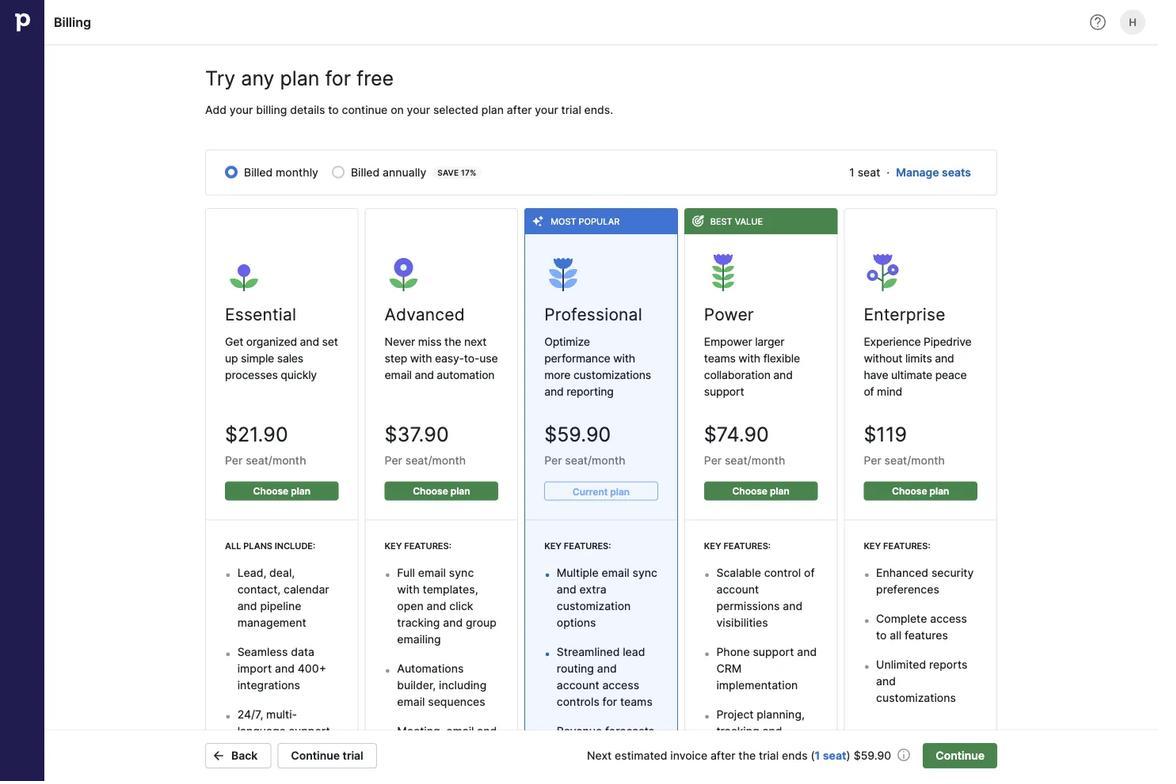 Task type: vqa. For each thing, say whether or not it's contained in the screenshot.
the Handle all of your projects efficiently from within Pipedrive and maximize productivity.
no



Task type: locate. For each thing, give the bounding box(es) containing it.
seat left ·
[[858, 166, 880, 179]]

1 horizontal spatial billed
[[351, 166, 380, 179]]

continue inside continue button
[[936, 750, 985, 763]]

seats
[[942, 166, 971, 179]]

2 choose from the left
[[413, 486, 448, 497]]

1 your from the left
[[230, 103, 253, 116]]

for inside • streamlined lead routing and account access controls for teams
[[603, 696, 617, 709]]

$59.90 right )
[[854, 750, 891, 763]]

• inside • streamlined lead routing and account access controls for teams
[[544, 648, 550, 661]]

features: up scalable
[[724, 541, 771, 551]]

1 horizontal spatial sync
[[633, 567, 657, 580]]

1 vertical spatial the
[[739, 750, 756, 763]]

1 features: from the left
[[404, 541, 451, 551]]

0 horizontal spatial billed
[[244, 166, 273, 179]]

0 vertical spatial the
[[444, 335, 461, 349]]

features: for $59.90
[[564, 541, 611, 551]]

• inside • seamless data import and 400+ integrations
[[225, 648, 231, 661]]

try
[[205, 67, 235, 90]]

with down miss
[[410, 352, 432, 366]]

monthly
[[276, 166, 318, 179]]

• left seamless
[[225, 648, 231, 661]]

language
[[237, 725, 286, 739]]

account inside • streamlined lead routing and account access controls for teams
[[557, 679, 599, 693]]

0 vertical spatial customizations
[[573, 369, 651, 382]]

2 key from the left
[[544, 541, 562, 551]]

and up 'integrations'
[[275, 663, 295, 676]]

continue for continue trial
[[291, 750, 340, 763]]

email up call at bottom
[[446, 725, 474, 739]]

seat
[[858, 166, 880, 179], [823, 750, 846, 763]]

1 horizontal spatial color primary inverted image
[[691, 215, 704, 228]]

best
[[710, 216, 733, 227]]

• meeting, email and video call scheduling
[[385, 725, 497, 772]]

seat/month down $119
[[884, 454, 945, 468]]

seat/month up current plan button
[[565, 454, 626, 468]]

1 choose plan from the left
[[253, 486, 311, 497]]

1 horizontal spatial to
[[876, 629, 887, 643]]

sync inside • full email sync with templates, open and click tracking and group emailing
[[449, 567, 474, 580]]

support down collaboration
[[704, 385, 744, 399]]

• left project on the bottom right of page
[[704, 710, 710, 724]]

seat/month inside '$74.90 per seat/month'
[[725, 454, 785, 468]]

1 vertical spatial of
[[804, 567, 815, 580]]

choose plan
[[253, 486, 311, 497], [413, 486, 470, 497], [732, 486, 790, 497], [892, 486, 949, 497]]

features: up enhanced
[[883, 541, 930, 551]]

• inside • scalable control of account permissions and visibilities
[[704, 568, 710, 582]]

seat right (
[[823, 750, 846, 763]]

0 horizontal spatial sync
[[449, 567, 474, 580]]

2 per from the left
[[385, 454, 402, 468]]

$119
[[864, 423, 907, 446]]

next
[[464, 335, 487, 349]]

to inside • complete access to all features
[[876, 629, 887, 643]]

with
[[410, 352, 432, 366], [613, 352, 635, 366], [739, 352, 760, 366], [397, 583, 420, 597]]

0 horizontal spatial $59.90
[[544, 423, 611, 446]]

1 horizontal spatial continue
[[936, 750, 985, 763]]

quickly
[[281, 369, 317, 382]]

key up enhanced
[[864, 541, 881, 551]]

4 choose from the left
[[892, 486, 927, 497]]

trial left video
[[343, 750, 363, 763]]

2 choose plan button from the left
[[385, 482, 498, 501]]

your
[[230, 103, 253, 116], [407, 103, 430, 116], [535, 103, 558, 116]]

key features: for $119
[[864, 541, 930, 551]]

choose plan button down '$74.90 per seat/month'
[[704, 482, 818, 501]]

• for • enhanced security preferences
[[864, 568, 870, 582]]

• inside • multiple email sync and extra customization options
[[544, 568, 550, 582]]

and inside • seamless data import and 400+ integrations
[[275, 663, 295, 676]]

and inside get organized and set up simple sales processes quickly
[[300, 335, 319, 349]]

2 seat/month from the left
[[405, 454, 466, 468]]

implementation
[[716, 679, 798, 693]]

0 vertical spatial tracking
[[397, 617, 440, 630]]

0 vertical spatial teams
[[704, 352, 736, 366]]

teams inside • streamlined lead routing and account access controls for teams
[[620, 696, 653, 709]]

• inside "• lead, deal, contact, calendar and pipeline management"
[[225, 568, 231, 582]]

0 horizontal spatial tracking
[[397, 617, 440, 630]]

0 vertical spatial 1
[[849, 166, 855, 179]]

1 vertical spatial tracking
[[716, 725, 759, 739]]

teams up forecasts
[[620, 696, 653, 709]]

manage seats link
[[896, 166, 971, 179]]

0 horizontal spatial continue
[[291, 750, 340, 763]]

3 key features: from the left
[[704, 541, 771, 551]]

email down builder,
[[397, 696, 425, 709]]

• multiple email sync and extra customization options
[[544, 567, 657, 630]]

lead
[[623, 646, 645, 659]]

4 choose plan button from the left
[[864, 482, 978, 501]]

easy-
[[435, 352, 464, 366]]

1 vertical spatial access
[[602, 679, 639, 693]]

3 per from the left
[[544, 454, 562, 468]]

1 vertical spatial customizations
[[876, 692, 956, 705]]

billed annually
[[351, 166, 426, 179]]

support up implementation
[[753, 646, 794, 659]]

and down streamlined
[[597, 663, 617, 676]]

after
[[507, 103, 532, 116], [710, 750, 736, 763]]

1 vertical spatial $59.90
[[854, 750, 891, 763]]

for left free
[[325, 67, 351, 90]]

email inside the • meeting, email and video call scheduling
[[446, 725, 474, 739]]

1 vertical spatial reporting
[[557, 758, 605, 772]]

3 choose plan button from the left
[[704, 482, 818, 501]]

with right the "performance"
[[613, 352, 635, 366]]

• inside • 24/7, multi- language support
[[225, 710, 231, 724]]

1 horizontal spatial 1
[[849, 166, 855, 179]]

0 horizontal spatial seat
[[823, 750, 846, 763]]

1 horizontal spatial account
[[716, 583, 759, 597]]

choose plan for $21.90
[[253, 486, 311, 497]]

per inside $59.90 per seat/month
[[544, 454, 562, 468]]

2 features: from the left
[[564, 541, 611, 551]]

plan down '$74.90 per seat/month'
[[770, 486, 790, 497]]

choose plan down $21.90 per seat/month
[[253, 486, 311, 497]]

key for $119
[[864, 541, 881, 551]]

email inside • multiple email sync and extra customization options
[[602, 567, 630, 580]]

1 key from the left
[[385, 541, 402, 551]]

sync right multiple
[[633, 567, 657, 580]]

full
[[397, 567, 415, 580]]

choose down the $37.90 per seat/month
[[413, 486, 448, 497]]

5 seat/month from the left
[[884, 454, 945, 468]]

seat/month inside the $37.90 per seat/month
[[405, 454, 466, 468]]

choose plan button down the $37.90 per seat/month
[[385, 482, 498, 501]]

1 horizontal spatial tracking
[[716, 725, 759, 739]]

• for • unlimited reports and customizations
[[864, 660, 870, 674]]

0 vertical spatial support
[[704, 385, 744, 399]]

0 vertical spatial of
[[864, 385, 874, 399]]

1 horizontal spatial access
[[930, 613, 967, 626]]

billed left the monthly
[[244, 166, 273, 179]]

• for • scalable control of account permissions and visibilities
[[704, 568, 710, 582]]

management
[[237, 617, 306, 630]]

continue inside continue trial button
[[291, 750, 340, 763]]

and inside • revenue forecasts and deeper reporting capabilities
[[557, 742, 577, 755]]

with inside • full email sync with templates, open and click tracking and group emailing
[[397, 583, 420, 597]]

• revenue forecasts and deeper reporting capabilities
[[544, 725, 654, 782]]

1 horizontal spatial your
[[407, 103, 430, 116]]

0 horizontal spatial trial
[[343, 750, 363, 763]]

1 key features: from the left
[[385, 541, 451, 551]]

and inside never miss the next step with easy-to-use email and automation
[[415, 369, 434, 382]]

• for • project planning, tracking and delivery
[[704, 710, 710, 724]]

1 horizontal spatial for
[[603, 696, 617, 709]]

continue right color muted icon
[[936, 750, 985, 763]]

and down multiple
[[557, 583, 577, 597]]

teams inside empower larger teams with flexible collaboration and support
[[704, 352, 736, 366]]

customizations inside '• unlimited reports and customizations'
[[876, 692, 956, 705]]

seat/month inside $21.90 per seat/month
[[246, 454, 306, 468]]

email for • meeting, email and video call scheduling
[[446, 725, 474, 739]]

the down project on the bottom right of page
[[739, 750, 756, 763]]

1 vertical spatial support
[[753, 646, 794, 659]]

email inside never miss the next step with easy-to-use email and automation
[[385, 369, 412, 382]]

• for • automations builder, including email sequences
[[385, 664, 391, 678]]

per for $119
[[864, 454, 881, 468]]

silver image
[[225, 253, 263, 292]]

3 features: from the left
[[724, 541, 771, 551]]

trial left ends.
[[561, 103, 581, 116]]

key up multiple
[[544, 541, 562, 551]]

tracking up delivery
[[716, 725, 759, 739]]

with inside never miss the next step with easy-to-use email and automation
[[410, 352, 432, 366]]

• inside '• unlimited reports and customizations'
[[864, 660, 870, 674]]

• inside • automations builder, including email sequences
[[385, 664, 391, 678]]

reporting inside • revenue forecasts and deeper reporting capabilities
[[557, 758, 605, 772]]

quick help image
[[1088, 13, 1107, 32]]

1 vertical spatial teams
[[620, 696, 653, 709]]

per for $21.90
[[225, 454, 243, 468]]

key up scalable
[[704, 541, 721, 551]]

and down unlimited
[[876, 675, 896, 689]]

billed
[[244, 166, 273, 179], [351, 166, 380, 179]]

0 horizontal spatial for
[[325, 67, 351, 90]]

choose plan down $119 per seat/month
[[892, 486, 949, 497]]

0 horizontal spatial to
[[328, 103, 339, 116]]

0 horizontal spatial support
[[289, 725, 330, 739]]

and down more
[[544, 385, 564, 399]]

support inside empower larger teams with flexible collaboration and support
[[704, 385, 744, 399]]

$119 per seat/month
[[864, 423, 945, 468]]

choose down $21.90 per seat/month
[[253, 486, 288, 497]]

never miss the next step with easy-to-use email and automation
[[385, 335, 498, 382]]

• left revenue
[[544, 727, 550, 740]]

• left streamlined
[[544, 648, 550, 661]]

4 features: from the left
[[883, 541, 930, 551]]

templates,
[[423, 583, 478, 597]]

teams down empower on the right top of page
[[704, 352, 736, 366]]

plan for $74.90
[[770, 486, 790, 497]]

plan for $37.90
[[451, 486, 470, 497]]

tracking up emailing
[[397, 617, 440, 630]]

reporting
[[567, 385, 614, 399], [557, 758, 605, 772]]

empower
[[704, 335, 752, 349]]

h
[[1129, 16, 1137, 28]]

1 seat · manage seats
[[849, 166, 971, 179]]

current plan
[[573, 486, 630, 498]]

ruby image
[[704, 253, 742, 292]]

2 color primary inverted image from the left
[[691, 215, 704, 228]]

key features: up multiple
[[544, 541, 611, 551]]

1 seat/month from the left
[[246, 454, 306, 468]]

manage
[[896, 166, 939, 179]]

and inside '• unlimited reports and customizations'
[[876, 675, 896, 689]]

key features: up scalable
[[704, 541, 771, 551]]

for
[[325, 67, 351, 90], [603, 696, 617, 709]]

professional
[[544, 305, 642, 325]]

access inside • complete access to all features
[[930, 613, 967, 626]]

to left the all
[[876, 629, 887, 643]]

after right selected
[[507, 103, 532, 116]]

features: up multiple
[[564, 541, 611, 551]]

plan right current
[[610, 486, 630, 498]]

0 vertical spatial account
[[716, 583, 759, 597]]

4 seat/month from the left
[[725, 454, 785, 468]]

plan right selected
[[481, 103, 504, 116]]

2 continue from the left
[[936, 750, 985, 763]]

seat/month inside $59.90 per seat/month
[[565, 454, 626, 468]]

0 horizontal spatial access
[[602, 679, 639, 693]]

and inside • multiple email sync and extra customization options
[[557, 583, 577, 597]]

and inside • streamlined lead routing and account access controls for teams
[[597, 663, 617, 676]]

key features: for $37.90
[[385, 541, 451, 551]]

1 vertical spatial after
[[710, 750, 736, 763]]

reporting down the "performance"
[[567, 385, 614, 399]]

• inside • complete access to all features
[[864, 614, 870, 628]]

0 horizontal spatial color primary inverted image
[[532, 215, 544, 228]]

and down sequences
[[477, 725, 497, 739]]

1 color primary inverted image from the left
[[532, 215, 544, 228]]

miss
[[418, 335, 442, 349]]

• enhanced security preferences
[[864, 567, 974, 597]]

1 horizontal spatial trial
[[561, 103, 581, 116]]

collaboration
[[704, 369, 771, 382]]

of inside • scalable control of account permissions and visibilities
[[804, 567, 815, 580]]

forecasts
[[605, 725, 654, 739]]

3 seat/month from the left
[[565, 454, 626, 468]]

)
[[846, 750, 851, 763]]

billed for billed annually
[[351, 166, 380, 179]]

2 vertical spatial support
[[289, 725, 330, 739]]

• left phone
[[704, 648, 710, 661]]

current plan button
[[544, 482, 658, 501]]

never
[[385, 335, 415, 349]]

for right controls
[[603, 696, 617, 709]]

email up templates,
[[418, 567, 446, 580]]

4 key from the left
[[864, 541, 881, 551]]

1 horizontal spatial of
[[864, 385, 874, 399]]

with up the open
[[397, 583, 420, 597]]

1 per from the left
[[225, 454, 243, 468]]

per inside $119 per seat/month
[[864, 454, 881, 468]]

email inside • full email sync with templates, open and click tracking and group emailing
[[418, 567, 446, 580]]

seat/month down $37.90
[[405, 454, 466, 468]]

plan for $119
[[930, 486, 949, 497]]

add your billing details to continue on your selected plan after your trial ends.
[[205, 103, 613, 116]]

1 horizontal spatial the
[[739, 750, 756, 763]]

email up extra
[[602, 567, 630, 580]]

seat/month down $74.90
[[725, 454, 785, 468]]

to right details
[[328, 103, 339, 116]]

and down control
[[783, 600, 803, 614]]

sync for $37.90
[[449, 567, 474, 580]]

billed for billed monthly
[[244, 166, 273, 179]]

0 vertical spatial access
[[930, 613, 967, 626]]

continue down • 24/7, multi- language support
[[291, 750, 340, 763]]

• inside • full email sync with templates, open and click tracking and group emailing
[[385, 568, 391, 582]]

2 horizontal spatial your
[[535, 103, 558, 116]]

• left lead,
[[225, 568, 231, 582]]

4 per from the left
[[704, 454, 722, 468]]

seat/month inside $119 per seat/month
[[884, 454, 945, 468]]

and down flexible
[[773, 369, 793, 382]]

1 horizontal spatial teams
[[704, 352, 736, 366]]

color primary inverted image left best
[[691, 215, 704, 228]]

2 billed from the left
[[351, 166, 380, 179]]

extra
[[580, 583, 606, 597]]

sync
[[449, 567, 474, 580], [633, 567, 657, 580]]

$59.90 inside $59.90 per seat/month
[[544, 423, 611, 446]]

of down have
[[864, 385, 874, 399]]

performance
[[544, 352, 610, 366]]

plan for $59.90
[[610, 486, 630, 498]]

• inside the • meeting, email and video call scheduling
[[385, 727, 391, 740]]

• left the 24/7,
[[225, 710, 231, 724]]

• left full
[[385, 568, 391, 582]]

all
[[225, 541, 241, 551]]

1 choose plan button from the left
[[225, 482, 339, 501]]

per inside the $37.90 per seat/month
[[385, 454, 402, 468]]

pipedrive
[[924, 335, 972, 349]]

customizations for unlimited
[[876, 692, 956, 705]]

and inside "• lead, deal, contact, calendar and pipeline management"
[[237, 600, 257, 614]]

2 key features: from the left
[[544, 541, 611, 551]]

enhanced
[[876, 567, 928, 580]]

5 per from the left
[[864, 454, 881, 468]]

1 vertical spatial for
[[603, 696, 617, 709]]

color muted image
[[898, 749, 910, 762]]

4 key features: from the left
[[864, 541, 930, 551]]

per inside '$74.90 per seat/month'
[[704, 454, 722, 468]]

billed left annually at the left top of the page
[[351, 166, 380, 179]]

value
[[735, 216, 763, 227]]

and down contact,
[[237, 600, 257, 614]]

4 choose plan from the left
[[892, 486, 949, 497]]

color primary inverted image left the "most"
[[532, 215, 544, 228]]

• left enhanced
[[864, 568, 870, 582]]

1 vertical spatial account
[[557, 679, 599, 693]]

1 vertical spatial to
[[876, 629, 887, 643]]

$59.90
[[544, 423, 611, 446], [854, 750, 891, 763]]

the up "easy-"
[[444, 335, 461, 349]]

data
[[291, 646, 314, 659]]

customizations inside optimize performance with more customizations and reporting
[[573, 369, 651, 382]]

get
[[225, 335, 243, 349]]

1 continue from the left
[[291, 750, 340, 763]]

customizations
[[573, 369, 651, 382], [876, 692, 956, 705]]

3 choose plan from the left
[[732, 486, 790, 497]]

sync for $59.90
[[633, 567, 657, 580]]

choose plan down '$74.90 per seat/month'
[[732, 486, 790, 497]]

• left complete
[[864, 614, 870, 628]]

1 horizontal spatial customizations
[[876, 692, 956, 705]]

to-
[[464, 352, 479, 366]]

plan inside button
[[610, 486, 630, 498]]

set
[[322, 335, 338, 349]]

and inside empower larger teams with flexible collaboration and support
[[773, 369, 793, 382]]

automation
[[437, 369, 495, 382]]

choose plan down the $37.90 per seat/month
[[413, 486, 470, 497]]

• inside • phone support and crm implementation
[[704, 648, 710, 661]]

choose plan button for $119
[[864, 482, 978, 501]]

key up full
[[385, 541, 402, 551]]

per up current plan button
[[544, 454, 562, 468]]

• automations builder, including email sequences
[[385, 663, 487, 709]]

teams
[[704, 352, 736, 366], [620, 696, 653, 709]]

selected
[[433, 103, 478, 116]]

choose plan button down $119 per seat/month
[[864, 482, 978, 501]]

color primary inverted image for best value
[[691, 215, 704, 228]]

your right on
[[407, 103, 430, 116]]

support up continue trial button
[[289, 725, 330, 739]]

choose down '$74.90 per seat/month'
[[732, 486, 768, 497]]

2 horizontal spatial support
[[753, 646, 794, 659]]

0 vertical spatial after
[[507, 103, 532, 116]]

plan up include:
[[291, 486, 311, 497]]

• left meeting, at left bottom
[[385, 727, 391, 740]]

0 horizontal spatial the
[[444, 335, 461, 349]]

1 billed from the left
[[244, 166, 273, 179]]

per for $37.90
[[385, 454, 402, 468]]

account inside • scalable control of account permissions and visibilities
[[716, 583, 759, 597]]

sales
[[277, 352, 303, 366]]

• inside • enhanced security preferences
[[864, 568, 870, 582]]

and inside experience pipedrive without limits and have ultimate peace of mind
[[935, 352, 954, 366]]

choose plan for $119
[[892, 486, 949, 497]]

• inside • revenue forecasts and deeper reporting capabilities
[[544, 727, 550, 740]]

after right invoice
[[710, 750, 736, 763]]

key features: up enhanced
[[864, 541, 930, 551]]

choose for $37.90
[[413, 486, 448, 497]]

1 horizontal spatial support
[[704, 385, 744, 399]]

0 vertical spatial $59.90
[[544, 423, 611, 446]]

0 horizontal spatial account
[[557, 679, 599, 693]]

account up controls
[[557, 679, 599, 693]]

0 vertical spatial reporting
[[567, 385, 614, 399]]

3 choose from the left
[[732, 486, 768, 497]]

plan down $119 per seat/month
[[930, 486, 949, 497]]

seat/month for $119
[[884, 454, 945, 468]]

and down revenue
[[557, 742, 577, 755]]

peace
[[935, 369, 967, 382]]

of right control
[[804, 567, 815, 580]]

customizations down unlimited
[[876, 692, 956, 705]]

your right add
[[230, 103, 253, 116]]

access up features
[[930, 613, 967, 626]]

0 vertical spatial seat
[[858, 166, 880, 179]]

email for • full email sync with templates, open and click tracking and group emailing
[[418, 567, 446, 580]]

next
[[587, 750, 612, 763]]

crm
[[716, 663, 742, 676]]

with inside optimize performance with more customizations and reporting
[[613, 352, 635, 366]]

0 horizontal spatial teams
[[620, 696, 653, 709]]

• left multiple
[[544, 568, 550, 582]]

simple
[[241, 352, 274, 366]]

current
[[573, 486, 608, 498]]

2 sync from the left
[[633, 567, 657, 580]]

• for • phone support and crm implementation
[[704, 648, 710, 661]]

3 key from the left
[[704, 541, 721, 551]]

0 horizontal spatial your
[[230, 103, 253, 116]]

1 horizontal spatial seat
[[858, 166, 880, 179]]

0 horizontal spatial of
[[804, 567, 815, 580]]

options
[[557, 617, 596, 630]]

1 choose from the left
[[253, 486, 288, 497]]

0 horizontal spatial customizations
[[573, 369, 651, 382]]

email down step
[[385, 369, 412, 382]]

plan down the $37.90 per seat/month
[[451, 486, 470, 497]]

0 horizontal spatial 1
[[815, 750, 820, 763]]

try any plan for free
[[205, 67, 394, 90]]

key features: for $74.90
[[704, 541, 771, 551]]

customizations for performance
[[573, 369, 651, 382]]

per down $37.90
[[385, 454, 402, 468]]

color primary inverted image
[[532, 215, 544, 228], [691, 215, 704, 228]]

• inside • project planning, tracking and delivery
[[704, 710, 710, 724]]

and down planning,
[[762, 725, 782, 739]]

platinum image
[[544, 253, 582, 292]]

1 sync from the left
[[449, 567, 474, 580]]

0 vertical spatial to
[[328, 103, 339, 116]]

sync inside • multiple email sync and extra customization options
[[633, 567, 657, 580]]

multi-
[[266, 709, 297, 722]]

2 choose plan from the left
[[413, 486, 470, 497]]

per inside $21.90 per seat/month
[[225, 454, 243, 468]]

• phone support and crm implementation
[[704, 646, 817, 693]]

choose plan for $37.90
[[413, 486, 470, 497]]

(
[[811, 750, 815, 763]]



Task type: describe. For each thing, give the bounding box(es) containing it.
multiple
[[557, 567, 599, 580]]

email inside • automations builder, including email sequences
[[397, 696, 425, 709]]

click
[[449, 600, 473, 614]]

$74.90
[[704, 423, 769, 446]]

complete
[[876, 613, 927, 626]]

contact,
[[237, 583, 281, 597]]

customization
[[557, 600, 631, 614]]

builder,
[[397, 679, 436, 693]]

• for • 24/7, multi- language support
[[225, 710, 231, 724]]

color primary image
[[209, 750, 228, 763]]

• for • multiple email sync and extra customization options
[[544, 568, 550, 582]]

features: for $74.90
[[724, 541, 771, 551]]

and down templates,
[[427, 600, 446, 614]]

any
[[241, 67, 274, 90]]

of inside experience pipedrive without limits and have ultimate peace of mind
[[864, 385, 874, 399]]

planning,
[[757, 709, 805, 722]]

key for $74.90
[[704, 541, 721, 551]]

0 vertical spatial for
[[325, 67, 351, 90]]

optimize performance with more customizations and reporting
[[544, 335, 651, 399]]

email for • multiple email sync and extra customization options
[[602, 567, 630, 580]]

get organized and set up simple sales processes quickly
[[225, 335, 338, 382]]

choose plan for $74.90
[[732, 486, 790, 497]]

routing
[[557, 663, 594, 676]]

phone
[[716, 646, 750, 659]]

capabilities
[[557, 775, 617, 782]]

choose for $119
[[892, 486, 927, 497]]

choose plan button for $21.90
[[225, 482, 339, 501]]

tracking inside • full email sync with templates, open and click tracking and group emailing
[[397, 617, 440, 630]]

seat/month for $74.90
[[725, 454, 785, 468]]

gold image
[[385, 253, 423, 292]]

per for $59.90
[[544, 454, 562, 468]]

seat/month for $59.90
[[565, 454, 626, 468]]

1 horizontal spatial after
[[710, 750, 736, 763]]

seat/month for $37.90
[[405, 454, 466, 468]]

support inside • 24/7, multi- language support
[[289, 725, 330, 739]]

annually
[[383, 166, 426, 179]]

free
[[357, 67, 394, 90]]

revenue
[[557, 725, 602, 739]]

1 vertical spatial 1
[[815, 750, 820, 763]]

and inside • scalable control of account permissions and visibilities
[[783, 600, 803, 614]]

1 seat link
[[815, 750, 846, 763]]

choose plan button for $74.90
[[704, 482, 818, 501]]

on
[[391, 103, 404, 116]]

step
[[385, 352, 407, 366]]

with inside empower larger teams with flexible collaboration and support
[[739, 352, 760, 366]]

color primary inverted image for most popular
[[532, 215, 544, 228]]

plans
[[243, 541, 273, 551]]

visibilities
[[716, 617, 768, 630]]

and inside • project planning, tracking and delivery
[[762, 725, 782, 739]]

and down the click
[[443, 617, 463, 630]]

up
[[225, 352, 238, 366]]

seat/month for $21.90
[[246, 454, 306, 468]]

choose for $74.90
[[732, 486, 768, 497]]

continue
[[342, 103, 388, 116]]

24/7,
[[237, 709, 263, 722]]

• for • full email sync with templates, open and click tracking and group emailing
[[385, 568, 391, 582]]

$21.90
[[225, 423, 288, 446]]

delivery
[[716, 742, 758, 755]]

• unlimited reports and customizations
[[864, 659, 967, 705]]

continue for continue
[[936, 750, 985, 763]]

plan up details
[[280, 67, 320, 90]]

deeper
[[580, 742, 617, 755]]

per for $74.90
[[704, 454, 722, 468]]

key for $37.90
[[385, 541, 402, 551]]

best value
[[710, 216, 763, 227]]

save 17%
[[438, 168, 477, 177]]

$37.90
[[385, 423, 449, 446]]

choose plan button for $37.90
[[385, 482, 498, 501]]

call
[[429, 742, 447, 755]]

ends
[[782, 750, 808, 763]]

security
[[931, 567, 974, 580]]

sequences
[[428, 696, 485, 709]]

organized
[[246, 335, 297, 349]]

details
[[290, 103, 325, 116]]

reporting inside optimize performance with more customizations and reporting
[[567, 385, 614, 399]]

all
[[890, 629, 902, 643]]

plan for $21.90
[[291, 486, 311, 497]]

400+
[[298, 663, 326, 676]]

1 vertical spatial seat
[[823, 750, 846, 763]]

and inside optimize performance with more customizations and reporting
[[544, 385, 564, 399]]

key for $59.90
[[544, 541, 562, 551]]

larger
[[755, 335, 785, 349]]

• for • meeting, email and video call scheduling
[[385, 727, 391, 740]]

ultimate
[[891, 369, 932, 382]]

advanced
[[385, 305, 465, 325]]

home image
[[10, 10, 34, 34]]

trial inside continue trial button
[[343, 750, 363, 763]]

features: for $37.90
[[404, 541, 451, 551]]

lead,
[[237, 567, 266, 580]]

choose for $21.90
[[253, 486, 288, 497]]

continue trial
[[291, 750, 363, 763]]

3 your from the left
[[535, 103, 558, 116]]

integrations
[[237, 679, 300, 693]]

without
[[864, 352, 902, 366]]

1 horizontal spatial $59.90
[[854, 750, 891, 763]]

add
[[205, 103, 227, 116]]

support inside • phone support and crm implementation
[[753, 646, 794, 659]]

• for • revenue forecasts and deeper reporting capabilities
[[544, 727, 550, 740]]

the inside never miss the next step with easy-to-use email and automation
[[444, 335, 461, 349]]

key features: for $59.90
[[544, 541, 611, 551]]

have
[[864, 369, 888, 382]]

and inside the • meeting, email and video call scheduling
[[477, 725, 497, 739]]

save
[[438, 168, 459, 177]]

experience pipedrive without limits and have ultimate peace of mind
[[864, 335, 972, 399]]

processes
[[225, 369, 278, 382]]

deal,
[[269, 567, 295, 580]]

video
[[397, 742, 426, 755]]

limits
[[905, 352, 932, 366]]

tracking inside • project planning, tracking and delivery
[[716, 725, 759, 739]]

• for • seamless data import and 400+ integrations
[[225, 648, 231, 661]]

and inside • phone support and crm implementation
[[797, 646, 817, 659]]

back
[[231, 750, 258, 763]]

• seamless data import and 400+ integrations
[[225, 646, 326, 693]]

back button
[[205, 744, 271, 769]]

continue trial button
[[277, 744, 377, 769]]

billing
[[54, 14, 91, 30]]

pipeline
[[260, 600, 301, 614]]

continue button
[[923, 744, 997, 769]]

• for • streamlined lead routing and account access controls for teams
[[544, 648, 550, 661]]

• 24/7, multi- language support
[[225, 709, 330, 739]]

• for • lead, deal, contact, calendar and pipeline management
[[225, 568, 231, 582]]

automations
[[397, 663, 464, 676]]

0 horizontal spatial after
[[507, 103, 532, 116]]

power
[[704, 305, 754, 325]]

open
[[397, 600, 424, 614]]

• scalable control of account permissions and visibilities
[[704, 567, 815, 630]]

popular
[[579, 216, 620, 227]]

17%
[[461, 168, 477, 177]]

• for • complete access to all features
[[864, 614, 870, 628]]

all plans include:
[[225, 541, 315, 551]]

• full email sync with templates, open and click tracking and group emailing
[[385, 567, 497, 647]]

access inside • streamlined lead routing and account access controls for teams
[[602, 679, 639, 693]]

streamlined
[[557, 646, 620, 659]]

features
[[905, 629, 948, 643]]

permissions
[[716, 600, 780, 614]]

2 your from the left
[[407, 103, 430, 116]]

2 horizontal spatial trial
[[759, 750, 779, 763]]

h button
[[1117, 6, 1149, 38]]

most
[[551, 216, 576, 227]]

• streamlined lead routing and account access controls for teams
[[544, 646, 653, 709]]

features: for $119
[[883, 541, 930, 551]]

diamond image
[[864, 253, 902, 292]]



